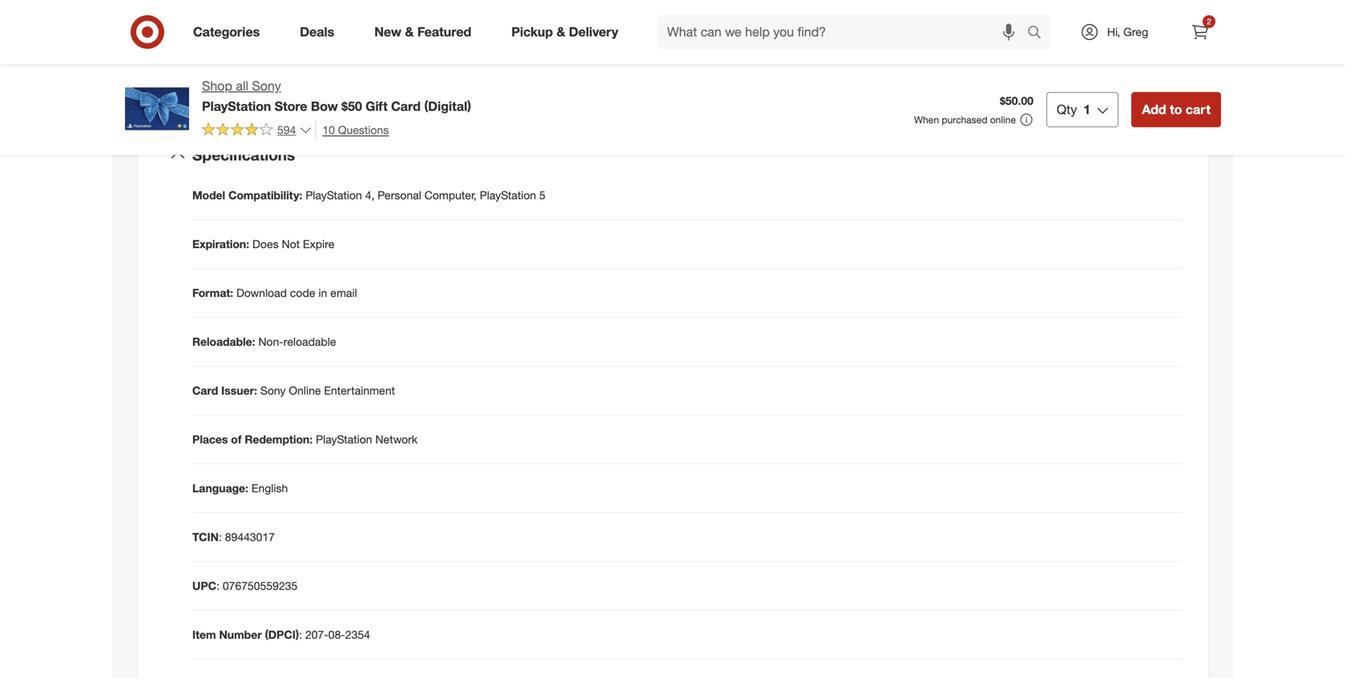 Task type: describe. For each thing, give the bounding box(es) containing it.
qty 1
[[1057, 102, 1091, 117]]

2 link
[[1183, 14, 1218, 50]]

expiration:
[[192, 237, 249, 251]]

store
[[275, 98, 308, 114]]

2 vertical spatial :
[[299, 628, 302, 643]]

deals link
[[286, 14, 355, 50]]

places of redemption: playstation network
[[192, 433, 418, 447]]

reloadable
[[284, 335, 336, 349]]

download
[[237, 286, 287, 300]]

in
[[319, 286, 327, 300]]

search
[[1020, 26, 1059, 41]]

: for upc
[[217, 580, 220, 594]]

pickup & delivery link
[[498, 14, 639, 50]]

pickup
[[512, 24, 553, 40]]

specifications button
[[151, 130, 1196, 181]]

language:
[[192, 482, 249, 496]]

qty
[[1057, 102, 1078, 117]]

code
[[290, 286, 316, 300]]

purchased
[[942, 114, 988, 126]]

1
[[1084, 102, 1091, 117]]

show
[[200, 78, 224, 90]]

89443017
[[225, 531, 275, 545]]

redemption:
[[245, 433, 313, 447]]

playstation down entertainment
[[316, 433, 372, 447]]

language: english
[[192, 482, 288, 496]]

online
[[991, 114, 1016, 126]]

tcin
[[192, 531, 219, 545]]

add to cart
[[1142, 102, 1211, 117]]

shop all sony playstation store bow $50 gift card (digital)
[[202, 78, 471, 114]]

item
[[192, 628, 216, 643]]

card inside shop all sony playstation store bow $50 gift card (digital)
[[391, 98, 421, 114]]

online
[[289, 384, 321, 398]]

0 horizontal spatial card
[[192, 384, 218, 398]]

reloadable:
[[192, 335, 255, 349]]

playstation inside shop all sony playstation store bow $50 gift card (digital)
[[202, 98, 271, 114]]

add
[[1142, 102, 1167, 117]]

email
[[330, 286, 357, 300]]

model
[[192, 188, 225, 202]]

image of playstation store bow $50 gift card (digital) image
[[125, 77, 189, 141]]

not
[[282, 237, 300, 251]]

personal
[[378, 188, 422, 202]]

: for tcin
[[219, 531, 222, 545]]

upc
[[192, 580, 217, 594]]

hi, greg
[[1108, 25, 1149, 39]]

08-
[[328, 628, 345, 643]]

playstation left 4, at the top left of the page
[[306, 188, 362, 202]]

10
[[323, 123, 335, 137]]

non-
[[258, 335, 284, 349]]

2354
[[345, 628, 370, 643]]

cart
[[1186, 102, 1211, 117]]

new & featured link
[[361, 14, 492, 50]]

entertainment
[[324, 384, 395, 398]]

sony for playstation
[[252, 78, 281, 94]]

greg
[[1124, 25, 1149, 39]]

search button
[[1020, 14, 1059, 53]]

(digital)
[[424, 98, 471, 114]]

show more button
[[192, 71, 256, 97]]

tcin : 89443017
[[192, 531, 275, 545]]

$50.00
[[1000, 94, 1034, 108]]

10 questions
[[323, 123, 389, 137]]

207-
[[305, 628, 329, 643]]

categories link
[[180, 14, 280, 50]]

5
[[540, 188, 546, 202]]



Task type: locate. For each thing, give the bounding box(es) containing it.
076750559235
[[223, 580, 298, 594]]

new & featured
[[375, 24, 472, 40]]

594 link
[[202, 121, 312, 141]]

0 vertical spatial card
[[391, 98, 421, 114]]

: left 076750559235 at the left bottom
[[217, 580, 220, 594]]

hi,
[[1108, 25, 1121, 39]]

594
[[277, 123, 296, 137]]

2 & from the left
[[557, 24, 566, 40]]

1 horizontal spatial &
[[557, 24, 566, 40]]

show more
[[200, 78, 249, 90]]

card right "gift"
[[391, 98, 421, 114]]

& for new
[[405, 24, 414, 40]]

sony inside shop all sony playstation store bow $50 gift card (digital)
[[252, 78, 281, 94]]

compatibility:
[[229, 188, 303, 202]]

format: download code in email
[[192, 286, 357, 300]]

reloadable: non-reloadable
[[192, 335, 336, 349]]

upc : 076750559235
[[192, 580, 298, 594]]

expiration: does not expire
[[192, 237, 335, 251]]

model compatibility: playstation 4, personal computer, playstation 5
[[192, 188, 546, 202]]

bow
[[311, 98, 338, 114]]

1 horizontal spatial card
[[391, 98, 421, 114]]

card
[[391, 98, 421, 114], [192, 384, 218, 398]]

expire
[[303, 237, 335, 251]]

when purchased online
[[915, 114, 1016, 126]]

0 vertical spatial sony
[[252, 78, 281, 94]]

categories
[[193, 24, 260, 40]]

& for pickup
[[557, 24, 566, 40]]

1 vertical spatial :
[[217, 580, 220, 594]]

delivery
[[569, 24, 619, 40]]

: left 207-
[[299, 628, 302, 643]]

computer,
[[425, 188, 477, 202]]

& right 'pickup'
[[557, 24, 566, 40]]

&
[[405, 24, 414, 40], [557, 24, 566, 40]]

shop
[[202, 78, 232, 94]]

number
[[219, 628, 262, 643]]

10 questions link
[[315, 121, 389, 139]]

does
[[253, 237, 279, 251]]

playstation
[[202, 98, 271, 114], [306, 188, 362, 202], [480, 188, 536, 202], [316, 433, 372, 447]]

featured
[[418, 24, 472, 40]]

places
[[192, 433, 228, 447]]

to
[[1170, 102, 1183, 117]]

sony for online
[[260, 384, 286, 398]]

sony right all at the top
[[252, 78, 281, 94]]

1 vertical spatial card
[[192, 384, 218, 398]]

0 vertical spatial :
[[219, 531, 222, 545]]

playstation left 5
[[480, 188, 536, 202]]

: left 89443017
[[219, 531, 222, 545]]

questions
[[338, 123, 389, 137]]

What can we help you find? suggestions appear below search field
[[658, 14, 1032, 50]]

more
[[226, 78, 249, 90]]

2
[[1207, 16, 1212, 26]]

new
[[375, 24, 402, 40]]

& right new
[[405, 24, 414, 40]]

english
[[252, 482, 288, 496]]

1 & from the left
[[405, 24, 414, 40]]

of
[[231, 433, 242, 447]]

$50
[[342, 98, 362, 114]]

playstation down all at the top
[[202, 98, 271, 114]]

0 horizontal spatial &
[[405, 24, 414, 40]]

specifications
[[192, 146, 295, 165]]

sony left online
[[260, 384, 286, 398]]

network
[[376, 433, 418, 447]]

issuer:
[[221, 384, 257, 398]]

item number (dpci) : 207-08-2354
[[192, 628, 370, 643]]

1 vertical spatial sony
[[260, 384, 286, 398]]

card left issuer:
[[192, 384, 218, 398]]

card issuer: sony online entertainment
[[192, 384, 395, 398]]

deals
[[300, 24, 334, 40]]

add to cart button
[[1132, 92, 1222, 127]]

format:
[[192, 286, 233, 300]]

all
[[236, 78, 249, 94]]

4,
[[365, 188, 375, 202]]

gift
[[366, 98, 388, 114]]

:
[[219, 531, 222, 545], [217, 580, 220, 594], [299, 628, 302, 643]]

pickup & delivery
[[512, 24, 619, 40]]

sony
[[252, 78, 281, 94], [260, 384, 286, 398]]

(dpci)
[[265, 628, 299, 643]]

when
[[915, 114, 940, 126]]



Task type: vqa. For each thing, say whether or not it's contained in the screenshot.
left Ideas
no



